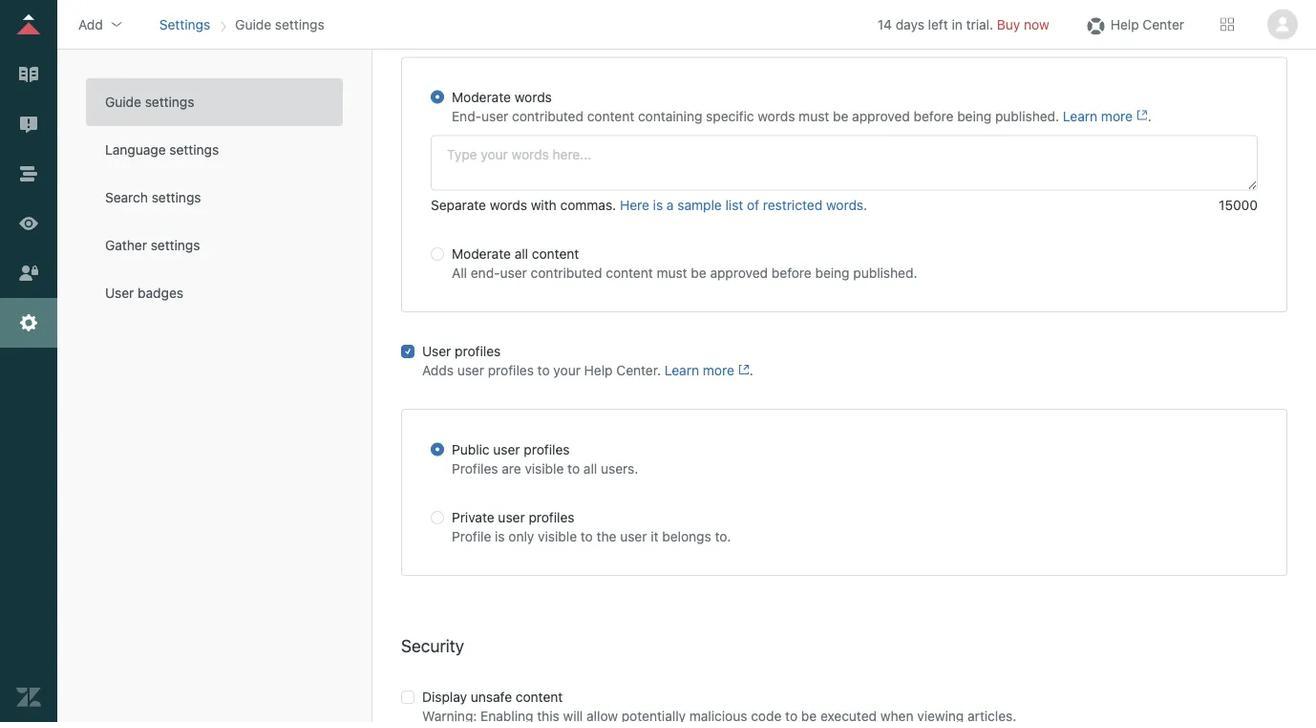 Task type: locate. For each thing, give the bounding box(es) containing it.
it
[[651, 528, 659, 544]]

1 horizontal spatial being
[[957, 108, 992, 124]]

0 horizontal spatial approved
[[710, 265, 768, 281]]

moderate inside moderate all content all end-user contributed content must be approved before being published.
[[452, 246, 511, 262]]

0 vertical spatial guide
[[235, 16, 271, 32]]

learn more link
[[1063, 108, 1148, 124], [665, 363, 750, 378]]

1 vertical spatial approved
[[710, 265, 768, 281]]

1 vertical spatial learn more
[[665, 363, 734, 378]]

before down restricted
[[772, 265, 812, 281]]

moderate for moderate words
[[452, 89, 511, 105]]

moderate
[[452, 89, 511, 105], [452, 246, 511, 262]]

to left the the
[[581, 528, 593, 544]]

2 moderate from the top
[[452, 246, 511, 262]]

1 vertical spatial help
[[584, 363, 613, 378]]

1 horizontal spatial must
[[799, 108, 829, 124]]

0 horizontal spatial being
[[815, 265, 850, 281]]

user up only
[[498, 509, 525, 525]]

1 horizontal spatial user
[[422, 344, 451, 359]]

specific
[[706, 108, 754, 124]]

profiles for adds
[[488, 363, 534, 378]]

1 vertical spatial be
[[691, 265, 706, 281]]

separate words with commas. here is a sample list of restricted words.
[[431, 197, 867, 213]]

contributed down the commas.
[[531, 265, 602, 281]]

moderate all content all end-user contributed content must be approved before being published.
[[452, 246, 917, 281]]

to left users.
[[567, 460, 580, 476]]

1 vertical spatial is
[[495, 528, 505, 544]]

0 horizontal spatial is
[[495, 528, 505, 544]]

guide settings
[[235, 16, 324, 32], [105, 94, 194, 110]]

more right center.
[[703, 363, 734, 378]]

end-
[[471, 265, 500, 281]]

1 horizontal spatial all
[[583, 460, 597, 476]]

language
[[105, 142, 166, 158]]

1 vertical spatial all
[[583, 460, 597, 476]]

approved down "here is a sample list of restricted words." link at the top of page
[[710, 265, 768, 281]]

guide settings right settings on the left of page
[[235, 16, 324, 32]]

user for user profiles
[[422, 344, 451, 359]]

list
[[725, 197, 743, 213]]

all
[[452, 265, 467, 281]]

be inside moderate all content all end-user contributed content must be approved before being published.
[[691, 265, 706, 281]]

help
[[1110, 16, 1139, 32], [584, 363, 613, 378]]

to
[[537, 363, 550, 378], [567, 460, 580, 476], [581, 528, 593, 544]]

0 vertical spatial user
[[105, 285, 134, 301]]

1 vertical spatial learn more link
[[665, 363, 750, 378]]

0 vertical spatial words
[[515, 89, 552, 105]]

0 horizontal spatial user
[[105, 285, 134, 301]]

1 horizontal spatial be
[[833, 108, 848, 124]]

0 vertical spatial all
[[515, 246, 528, 262]]

content left "containing"
[[587, 108, 634, 124]]

settings for guide settings link
[[145, 94, 194, 110]]

public
[[452, 441, 490, 457]]

being down trial.
[[957, 108, 992, 124]]

visible
[[525, 460, 564, 476], [538, 528, 577, 544]]

0 horizontal spatial guide
[[105, 94, 141, 110]]

1 vertical spatial .
[[750, 363, 753, 378]]

1 vertical spatial contributed
[[531, 265, 602, 281]]

help inside help center button
[[1110, 16, 1139, 32]]

with
[[531, 197, 557, 213]]

user for end-
[[481, 108, 508, 124]]

1 vertical spatial published.
[[853, 265, 917, 281]]

0 vertical spatial help
[[1110, 16, 1139, 32]]

0 horizontal spatial before
[[772, 265, 812, 281]]

more for adds user profiles to your help center.
[[703, 363, 734, 378]]

0 vertical spatial .
[[1148, 108, 1152, 124]]

1 vertical spatial visible
[[538, 528, 577, 544]]

visible inside public user profiles profiles are visible to all users.
[[525, 460, 564, 476]]

0 vertical spatial contributed
[[512, 108, 584, 124]]

profiles inside private user profiles profile is only visible to the user it belongs to.
[[529, 509, 575, 525]]

profiles
[[455, 344, 501, 359], [488, 363, 534, 378], [524, 441, 570, 457], [529, 509, 575, 525]]

profiles for private
[[529, 509, 575, 525]]

1 vertical spatial guide
[[105, 94, 141, 110]]

0 horizontal spatial guide settings
[[105, 94, 194, 110]]

0 horizontal spatial be
[[691, 265, 706, 281]]

profiles right public
[[524, 441, 570, 457]]

more down help center button
[[1101, 108, 1133, 124]]

1 vertical spatial user
[[422, 344, 451, 359]]

all inside moderate all content all end-user contributed content must be approved before being published.
[[515, 246, 528, 262]]

sample
[[677, 197, 722, 213]]

be
[[833, 108, 848, 124], [691, 265, 706, 281]]

navigation
[[155, 10, 328, 39]]

user
[[481, 108, 508, 124], [500, 265, 527, 281], [457, 363, 484, 378], [493, 441, 520, 457], [498, 509, 525, 525], [620, 528, 647, 544]]

be down sample
[[691, 265, 706, 281]]

learn for adds user profiles to your help center.
[[665, 363, 699, 378]]

help center
[[1110, 16, 1184, 32]]

here is a sample list of restricted words. link
[[620, 195, 867, 214]]

be up type your words here... text field
[[833, 108, 848, 124]]

0 vertical spatial approved
[[852, 108, 910, 124]]

user inside user badges link
[[105, 285, 134, 301]]

0 vertical spatial more
[[1101, 108, 1133, 124]]

a
[[667, 197, 674, 213]]

is left a
[[653, 197, 663, 213]]

1 horizontal spatial .
[[1148, 108, 1152, 124]]

Type your words here... text field
[[431, 135, 1258, 191]]

moderate for moderate all content all end-user contributed content must be approved before being published.
[[452, 246, 511, 262]]

learn more link for adds user profiles to your help center.
[[665, 363, 750, 378]]

1 vertical spatial moderate
[[452, 246, 511, 262]]

user right all
[[500, 265, 527, 281]]

0 horizontal spatial more
[[703, 363, 734, 378]]

before
[[914, 108, 954, 124], [772, 265, 812, 281]]

1 vertical spatial must
[[657, 265, 687, 281]]

user for user badges
[[105, 285, 134, 301]]

restricted
[[763, 197, 822, 213]]

published.
[[995, 108, 1059, 124], [853, 265, 917, 281]]

1 horizontal spatial guide
[[235, 16, 271, 32]]

zendesk products image
[[1221, 18, 1234, 31]]

before down left
[[914, 108, 954, 124]]

0 horizontal spatial learn more
[[665, 363, 734, 378]]

0 horizontal spatial published.
[[853, 265, 917, 281]]

user up 'are'
[[493, 441, 520, 457]]

to left your on the bottom
[[537, 363, 550, 378]]

user up adds
[[422, 344, 451, 359]]

guide right "settings" link
[[235, 16, 271, 32]]

published. down now
[[995, 108, 1059, 124]]

buy
[[997, 16, 1020, 32]]

is
[[653, 197, 663, 213], [495, 528, 505, 544]]

user left badges
[[105, 285, 134, 301]]

only
[[508, 528, 534, 544]]

1 vertical spatial words
[[758, 108, 795, 124]]

1 vertical spatial being
[[815, 265, 850, 281]]

14
[[877, 16, 892, 32]]

user left it
[[620, 528, 647, 544]]

1 vertical spatial to
[[567, 460, 580, 476]]

end-
[[452, 108, 481, 124]]

display
[[422, 689, 467, 705]]

commas.
[[560, 197, 616, 213]]

0 vertical spatial is
[[653, 197, 663, 213]]

0 vertical spatial learn more
[[1063, 108, 1133, 124]]

all inside public user profiles profiles are visible to all users.
[[583, 460, 597, 476]]

all
[[515, 246, 528, 262], [583, 460, 597, 476]]

14 days left in trial. buy now
[[877, 16, 1049, 32]]

approved inside moderate all content all end-user contributed content must be approved before being published.
[[710, 265, 768, 281]]

being
[[957, 108, 992, 124], [815, 265, 850, 281]]

being down words.
[[815, 265, 850, 281]]

profiles
[[452, 460, 498, 476]]

user permissions image
[[16, 261, 41, 286]]

profiles down the user profiles
[[488, 363, 534, 378]]

must down a
[[657, 265, 687, 281]]

0 vertical spatial visible
[[525, 460, 564, 476]]

0 vertical spatial before
[[914, 108, 954, 124]]

1 horizontal spatial learn more link
[[1063, 108, 1148, 124]]

contributed down "moderate words"
[[512, 108, 584, 124]]

0 vertical spatial learn more link
[[1063, 108, 1148, 124]]

1 horizontal spatial learn
[[1063, 108, 1098, 124]]

content down with
[[532, 246, 579, 262]]

visible right 'are'
[[525, 460, 564, 476]]

approved
[[852, 108, 910, 124], [710, 265, 768, 281]]

0 horizontal spatial .
[[750, 363, 753, 378]]

profiles inside public user profiles profiles are visible to all users.
[[524, 441, 570, 457]]

language settings
[[105, 142, 219, 158]]

profiles up adds user profiles to your help center.
[[455, 344, 501, 359]]

1 horizontal spatial learn more
[[1063, 108, 1133, 124]]

0 vertical spatial moderate
[[452, 89, 511, 105]]

visible right only
[[538, 528, 577, 544]]

1 vertical spatial before
[[772, 265, 812, 281]]

0 horizontal spatial learn
[[665, 363, 699, 378]]

1 vertical spatial learn
[[665, 363, 699, 378]]

approved up type your words here... text field
[[852, 108, 910, 124]]

visible inside private user profiles profile is only visible to the user it belongs to.
[[538, 528, 577, 544]]

adds
[[422, 363, 454, 378]]

1 horizontal spatial help
[[1110, 16, 1139, 32]]

contributed inside moderate all content all end-user contributed content must be approved before being published.
[[531, 265, 602, 281]]

0 horizontal spatial help
[[584, 363, 613, 378]]

is inside private user profiles profile is only visible to the user it belongs to.
[[495, 528, 505, 544]]

words
[[515, 89, 552, 105], [758, 108, 795, 124], [490, 197, 527, 213]]

. for end-user contributed content containing specific words must be approved before being published.
[[1148, 108, 1152, 124]]

is left only
[[495, 528, 505, 544]]

must
[[799, 108, 829, 124], [657, 265, 687, 281]]

1 vertical spatial more
[[703, 363, 734, 378]]

add button
[[73, 10, 130, 39]]

user inside public user profiles profiles are visible to all users.
[[493, 441, 520, 457]]

1 horizontal spatial before
[[914, 108, 954, 124]]

1 moderate from the top
[[452, 89, 511, 105]]

guide
[[235, 16, 271, 32], [105, 94, 141, 110]]

settings
[[275, 16, 324, 32], [145, 94, 194, 110], [169, 142, 219, 158], [152, 190, 201, 205], [151, 237, 200, 253]]

user inside moderate all content all end-user contributed content must be approved before being published.
[[500, 265, 527, 281]]

guide up language
[[105, 94, 141, 110]]

1 vertical spatial guide settings
[[105, 94, 194, 110]]

profiles up only
[[529, 509, 575, 525]]

user
[[105, 285, 134, 301], [422, 344, 451, 359]]

help left center
[[1110, 16, 1139, 32]]

0 vertical spatial published.
[[995, 108, 1059, 124]]

2 vertical spatial words
[[490, 197, 527, 213]]

0 horizontal spatial must
[[657, 265, 687, 281]]

learn more
[[1063, 108, 1133, 124], [665, 363, 734, 378]]

help right your on the bottom
[[584, 363, 613, 378]]

.
[[1148, 108, 1152, 124], [750, 363, 753, 378]]

published. down words.
[[853, 265, 917, 281]]

1 horizontal spatial guide settings
[[235, 16, 324, 32]]

arrange content image
[[16, 161, 41, 186]]

learn
[[1063, 108, 1098, 124], [665, 363, 699, 378]]

profile
[[452, 528, 491, 544]]

center
[[1143, 16, 1184, 32]]

content down here
[[606, 265, 653, 281]]

words for separate words with commas. here is a sample list of restricted words.
[[490, 197, 527, 213]]

being inside moderate all content all end-user contributed content must be approved before being published.
[[815, 265, 850, 281]]

language settings link
[[86, 126, 343, 174]]

user down the user profiles
[[457, 363, 484, 378]]

adds user profiles to your help center.
[[422, 363, 665, 378]]

more
[[1101, 108, 1133, 124], [703, 363, 734, 378]]

content
[[587, 108, 634, 124], [532, 246, 579, 262], [606, 265, 653, 281], [516, 689, 563, 705]]

security
[[401, 635, 464, 655]]

2 vertical spatial to
[[581, 528, 593, 544]]

user down "moderate words"
[[481, 108, 508, 124]]

customize design image
[[16, 211, 41, 236]]

must up type your words here... text field
[[799, 108, 829, 124]]

0 vertical spatial be
[[833, 108, 848, 124]]

1 horizontal spatial approved
[[852, 108, 910, 124]]

guide settings up language settings
[[105, 94, 194, 110]]

published. inside moderate all content all end-user contributed content must be approved before being published.
[[853, 265, 917, 281]]

0 horizontal spatial learn more link
[[665, 363, 750, 378]]

contributed
[[512, 108, 584, 124], [531, 265, 602, 281]]

0 vertical spatial learn
[[1063, 108, 1098, 124]]

0 horizontal spatial all
[[515, 246, 528, 262]]

0 vertical spatial guide settings
[[235, 16, 324, 32]]

1 horizontal spatial more
[[1101, 108, 1133, 124]]



Task type: vqa. For each thing, say whether or not it's contained in the screenshot.
the user associated with End-
yes



Task type: describe. For each thing, give the bounding box(es) containing it.
add
[[78, 16, 103, 32]]

navigation containing settings
[[155, 10, 328, 39]]

your
[[553, 363, 581, 378]]

days
[[896, 16, 924, 32]]

gather settings
[[105, 237, 200, 253]]

search
[[105, 190, 148, 205]]

belongs
[[662, 528, 711, 544]]

help center button
[[1078, 10, 1190, 39]]

zendesk image
[[16, 685, 41, 710]]

user profiles
[[422, 344, 501, 359]]

public user profiles profiles are visible to all users.
[[452, 441, 638, 476]]

left
[[928, 16, 948, 32]]

moderate content image
[[16, 112, 41, 137]]

are
[[502, 460, 521, 476]]

to inside private user profiles profile is only visible to the user it belongs to.
[[581, 528, 593, 544]]

0 vertical spatial being
[[957, 108, 992, 124]]

unsafe
[[471, 689, 512, 705]]

private
[[452, 509, 494, 525]]

settings link
[[159, 16, 210, 32]]

learn more for adds user profiles to your help center.
[[665, 363, 734, 378]]

guide settings inside navigation
[[235, 16, 324, 32]]

here
[[620, 197, 649, 213]]

learn more link for end-user contributed content containing specific words must be approved before being published.
[[1063, 108, 1148, 124]]

trial.
[[966, 16, 993, 32]]

words.
[[826, 197, 867, 213]]

guide inside guide settings link
[[105, 94, 141, 110]]

0 vertical spatial must
[[799, 108, 829, 124]]

settings image
[[16, 310, 41, 335]]

to inside public user profiles profiles are visible to all users.
[[567, 460, 580, 476]]

users.
[[601, 460, 638, 476]]

user badges link
[[86, 269, 343, 317]]

. for adds user profiles to your help center.
[[750, 363, 753, 378]]

learn for end-user contributed content containing specific words must be approved before being published.
[[1063, 108, 1098, 124]]

gather settings link
[[86, 222, 343, 269]]

1 horizontal spatial published.
[[995, 108, 1059, 124]]

must inside moderate all content all end-user contributed content must be approved before being published.
[[657, 265, 687, 281]]

words for moderate words
[[515, 89, 552, 105]]

search settings
[[105, 190, 201, 205]]

in
[[952, 16, 963, 32]]

of
[[747, 197, 759, 213]]

settings for search settings link
[[152, 190, 201, 205]]

user for private
[[498, 509, 525, 525]]

more for end-user contributed content containing specific words must be approved before being published.
[[1101, 108, 1133, 124]]

badges
[[138, 285, 183, 301]]

content right unsafe
[[516, 689, 563, 705]]

containing
[[638, 108, 702, 124]]

to.
[[715, 528, 731, 544]]

settings
[[159, 16, 210, 32]]

separate
[[431, 197, 486, 213]]

gather
[[105, 237, 147, 253]]

profiles for public
[[524, 441, 570, 457]]

settings for language settings link
[[169, 142, 219, 158]]

user for adds
[[457, 363, 484, 378]]

guide settings link
[[86, 78, 343, 126]]

manage articles image
[[16, 62, 41, 87]]

end-user contributed content containing specific words must be approved before being published.
[[452, 108, 1063, 124]]

now
[[1024, 16, 1049, 32]]

private user profiles profile is only visible to the user it belongs to.
[[452, 509, 731, 544]]

0 vertical spatial to
[[537, 363, 550, 378]]

15000
[[1219, 197, 1258, 213]]

center.
[[616, 363, 661, 378]]

user for public
[[493, 441, 520, 457]]

1 horizontal spatial is
[[653, 197, 663, 213]]

the
[[597, 528, 616, 544]]

learn more for end-user contributed content containing specific words must be approved before being published.
[[1063, 108, 1133, 124]]

moderate words
[[452, 89, 552, 105]]

settings for "gather settings" link
[[151, 237, 200, 253]]

display unsafe content
[[422, 689, 563, 705]]

before inside moderate all content all end-user contributed content must be approved before being published.
[[772, 265, 812, 281]]

user badges
[[105, 285, 183, 301]]

search settings link
[[86, 174, 343, 222]]



